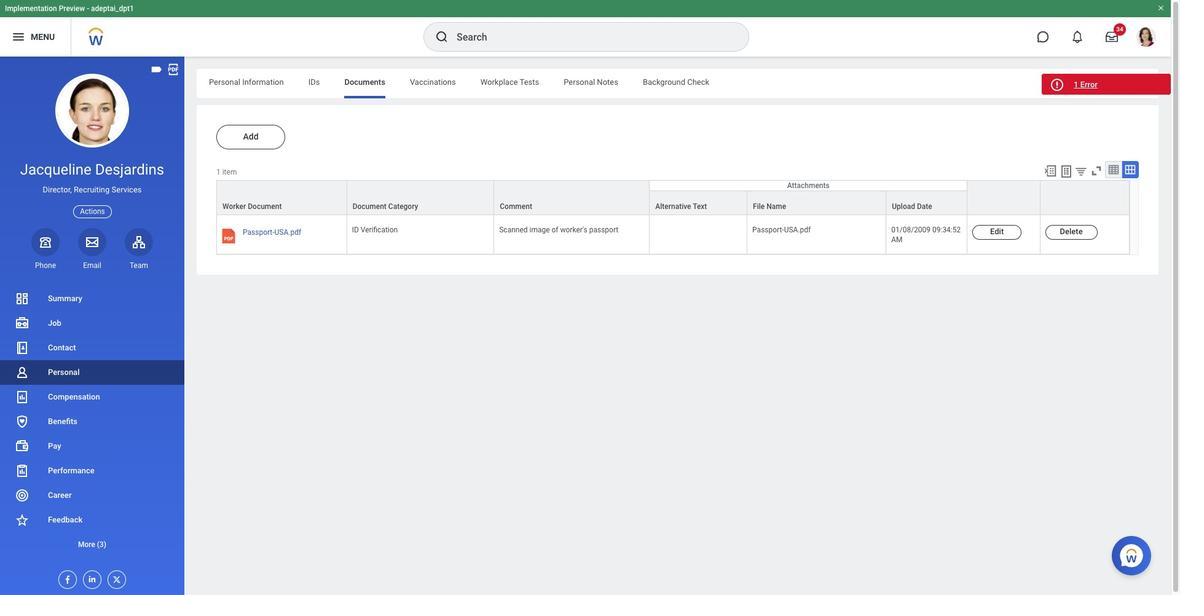 Task type: locate. For each thing, give the bounding box(es) containing it.
personal left information
[[209, 77, 240, 87]]

facebook image
[[59, 571, 73, 585]]

workplace tests
[[481, 77, 539, 87]]

edit button
[[973, 225, 1022, 240]]

1 item
[[216, 168, 237, 176]]

tab list
[[197, 69, 1159, 98]]

0 vertical spatial 1
[[1074, 80, 1079, 89]]

01/08/2009 09:34:52 am
[[892, 226, 963, 244]]

0 horizontal spatial personal
[[48, 368, 80, 377]]

passport-usa.pdf down the "name"
[[753, 226, 811, 234]]

attachments
[[788, 181, 830, 190]]

pay
[[48, 442, 61, 451]]

document category button
[[347, 181, 494, 215]]

am
[[892, 236, 903, 244]]

search image
[[435, 30, 450, 44]]

alternative
[[656, 202, 692, 211]]

personal down contact
[[48, 368, 80, 377]]

34
[[1117, 26, 1124, 33]]

id verification
[[352, 226, 398, 234]]

(3)
[[97, 541, 106, 549]]

image
[[530, 226, 550, 234]]

row
[[216, 180, 1130, 215], [216, 191, 1130, 215], [216, 215, 1130, 255]]

personal
[[209, 77, 240, 87], [564, 77, 595, 87], [48, 368, 80, 377]]

1 horizontal spatial personal
[[209, 77, 240, 87]]

close environment banner image
[[1158, 4, 1165, 12]]

view team image
[[132, 235, 146, 250]]

benefits
[[48, 417, 77, 426]]

alternative text button
[[650, 191, 747, 215]]

director, recruiting services
[[43, 185, 142, 194]]

list
[[0, 287, 184, 557]]

1 horizontal spatial passport-usa.pdf
[[753, 226, 811, 234]]

usa.pdf down worker document popup button
[[275, 228, 301, 237]]

document up passport-usa.pdf link
[[248, 202, 282, 211]]

fullscreen image
[[1090, 164, 1104, 178]]

compensation link
[[0, 385, 184, 410]]

performance
[[48, 466, 95, 475]]

document up id verification element
[[353, 202, 387, 211]]

1
[[1074, 80, 1079, 89], [216, 168, 221, 176]]

01/08/2009
[[892, 226, 931, 234]]

0 horizontal spatial usa.pdf
[[275, 228, 301, 237]]

passport- down the file name
[[753, 226, 784, 234]]

0 horizontal spatial passport-usa.pdf
[[243, 228, 301, 237]]

scanned
[[499, 226, 528, 234]]

menu
[[31, 32, 55, 42]]

compensation image
[[15, 390, 30, 405]]

justify image
[[11, 30, 26, 44]]

1 horizontal spatial passport-
[[753, 226, 784, 234]]

team link
[[125, 228, 153, 271]]

feedback image
[[15, 513, 30, 528]]

row containing edit
[[216, 215, 1130, 255]]

upload date button
[[887, 191, 967, 215]]

more
[[78, 541, 95, 549]]

1 horizontal spatial 1
[[1074, 80, 1079, 89]]

career link
[[0, 483, 184, 508]]

career image
[[15, 488, 30, 503]]

text
[[693, 202, 707, 211]]

performance image
[[15, 464, 30, 478]]

1 for 1 item
[[216, 168, 221, 176]]

category
[[389, 202, 418, 211]]

feedback link
[[0, 508, 184, 533]]

scanned image of worker's passport
[[499, 226, 619, 234]]

comment button
[[495, 181, 650, 215]]

email jacqueline desjardins element
[[78, 261, 106, 271]]

passport- down worker document
[[243, 228, 275, 237]]

jacqueline desjardins
[[20, 161, 164, 178]]

passport-usa.pdf link
[[243, 225, 301, 247]]

worker document button
[[217, 181, 347, 215]]

1 for 1 error
[[1074, 80, 1079, 89]]

toolbar
[[1039, 161, 1139, 180]]

passport-usa.pdf
[[753, 226, 811, 234], [243, 228, 301, 237]]

comment
[[500, 202, 532, 211]]

worker
[[223, 202, 246, 211]]

2 horizontal spatial personal
[[564, 77, 595, 87]]

1 inside button
[[1074, 80, 1079, 89]]

date
[[917, 202, 933, 211]]

alternative text
[[656, 202, 707, 211]]

1 left error
[[1074, 80, 1079, 89]]

inbox large image
[[1106, 31, 1119, 43]]

0 horizontal spatial 1
[[216, 168, 221, 176]]

1 row from the top
[[216, 180, 1130, 215]]

phone
[[35, 261, 56, 270]]

summary link
[[0, 287, 184, 311]]

personal information
[[209, 77, 284, 87]]

1 left item
[[216, 168, 221, 176]]

summary
[[48, 294, 82, 303]]

ids
[[308, 77, 320, 87]]

1 vertical spatial 1
[[216, 168, 221, 176]]

0 horizontal spatial document
[[248, 202, 282, 211]]

expand table image
[[1125, 164, 1137, 176]]

usa.pdf
[[784, 226, 811, 234], [275, 228, 301, 237]]

pay link
[[0, 434, 184, 459]]

cell
[[650, 215, 748, 255]]

tag image
[[150, 63, 164, 76]]

personal left notes
[[564, 77, 595, 87]]

passport-usa.pdf down worker document
[[243, 228, 301, 237]]

check
[[688, 77, 710, 87]]

error
[[1081, 80, 1098, 89]]

2 document from the left
[[353, 202, 387, 211]]

2 row from the top
[[216, 191, 1130, 215]]

3 row from the top
[[216, 215, 1130, 255]]

file
[[753, 202, 765, 211]]

menu banner
[[0, 0, 1171, 57]]

1 document from the left
[[248, 202, 282, 211]]

1 error button
[[1042, 74, 1171, 95]]

passport-
[[753, 226, 784, 234], [243, 228, 275, 237]]

usa.pdf down the "name"
[[784, 226, 811, 234]]

export to worksheets image
[[1060, 164, 1074, 179]]

actions
[[80, 207, 105, 216]]

select to filter grid data image
[[1075, 165, 1088, 178]]

delete
[[1061, 227, 1083, 236]]

id verification element
[[352, 223, 398, 234]]

1 horizontal spatial document
[[353, 202, 387, 211]]



Task type: describe. For each thing, give the bounding box(es) containing it.
upload
[[892, 202, 916, 211]]

benefits link
[[0, 410, 184, 434]]

email
[[83, 261, 101, 270]]

career
[[48, 491, 72, 500]]

notifications large image
[[1072, 31, 1084, 43]]

summary image
[[15, 291, 30, 306]]

file name
[[753, 202, 787, 211]]

jacqueline
[[20, 161, 92, 178]]

job link
[[0, 311, 184, 336]]

1 error
[[1074, 80, 1098, 89]]

menu button
[[0, 17, 71, 57]]

personal link
[[0, 360, 184, 385]]

contact link
[[0, 336, 184, 360]]

vaccinations
[[410, 77, 456, 87]]

pay image
[[15, 439, 30, 454]]

performance link
[[0, 459, 184, 483]]

compensation
[[48, 392, 100, 402]]

of
[[552, 226, 559, 234]]

director,
[[43, 185, 72, 194]]

workplace
[[481, 77, 518, 87]]

verification
[[361, 226, 398, 234]]

implementation preview -   adeptai_dpt1
[[5, 4, 134, 13]]

notes
[[597, 77, 619, 87]]

more (3) button
[[0, 533, 184, 557]]

benefits image
[[15, 414, 30, 429]]

table image
[[1108, 164, 1120, 176]]

contact image
[[15, 341, 30, 355]]

09:34:52
[[933, 226, 961, 234]]

desjardins
[[95, 161, 164, 178]]

exclamation image
[[1053, 81, 1062, 90]]

list containing summary
[[0, 287, 184, 557]]

more (3)
[[78, 541, 106, 549]]

job image
[[15, 316, 30, 331]]

view printable version (pdf) image
[[167, 63, 180, 76]]

implementation
[[5, 4, 57, 13]]

contact
[[48, 343, 76, 352]]

delete button
[[1046, 225, 1098, 240]]

x image
[[108, 571, 122, 585]]

row containing alternative text
[[216, 191, 1130, 215]]

actions button
[[73, 205, 112, 218]]

personal for personal information
[[209, 77, 240, 87]]

email button
[[78, 228, 106, 271]]

team jacqueline desjardins element
[[125, 261, 153, 271]]

id
[[352, 226, 359, 234]]

services
[[112, 185, 142, 194]]

adeptai_dpt1
[[91, 4, 134, 13]]

preview
[[59, 4, 85, 13]]

upload date
[[892, 202, 933, 211]]

export to excel image
[[1044, 164, 1058, 178]]

personal inside personal link
[[48, 368, 80, 377]]

personal image
[[15, 365, 30, 380]]

background
[[643, 77, 686, 87]]

document inside popup button
[[248, 202, 282, 211]]

team
[[130, 261, 148, 270]]

tab list containing personal information
[[197, 69, 1159, 98]]

item
[[222, 168, 237, 176]]

document inside popup button
[[353, 202, 387, 211]]

0 horizontal spatial passport-
[[243, 228, 275, 237]]

phone jacqueline desjardins element
[[31, 261, 60, 271]]

file name button
[[748, 191, 886, 215]]

document category
[[353, 202, 418, 211]]

linkedin image
[[84, 571, 97, 584]]

background check
[[643, 77, 710, 87]]

tests
[[520, 77, 539, 87]]

phone button
[[31, 228, 60, 271]]

feedback
[[48, 515, 83, 525]]

edit
[[991, 227, 1004, 236]]

worker document
[[223, 202, 282, 211]]

profile logan mcneil image
[[1137, 27, 1157, 49]]

navigation pane region
[[0, 57, 184, 595]]

job
[[48, 319, 61, 328]]

personal notes
[[564, 77, 619, 87]]

34 button
[[1099, 23, 1127, 50]]

row containing attachments
[[216, 180, 1130, 215]]

phone image
[[37, 235, 54, 250]]

documents
[[345, 77, 386, 87]]

more (3) button
[[0, 537, 184, 552]]

add
[[243, 132, 259, 141]]

worker's
[[561, 226, 588, 234]]

information
[[242, 77, 284, 87]]

recruiting
[[74, 185, 110, 194]]

passport
[[590, 226, 619, 234]]

Search Workday  search field
[[457, 23, 724, 50]]

mail image
[[85, 235, 100, 250]]

add button
[[216, 125, 285, 149]]

-
[[87, 4, 89, 13]]

1 horizontal spatial usa.pdf
[[784, 226, 811, 234]]

name
[[767, 202, 787, 211]]

attachments button
[[650, 181, 967, 191]]

personal for personal notes
[[564, 77, 595, 87]]



Task type: vqa. For each thing, say whether or not it's contained in the screenshot.
tab list containing Personal Information
yes



